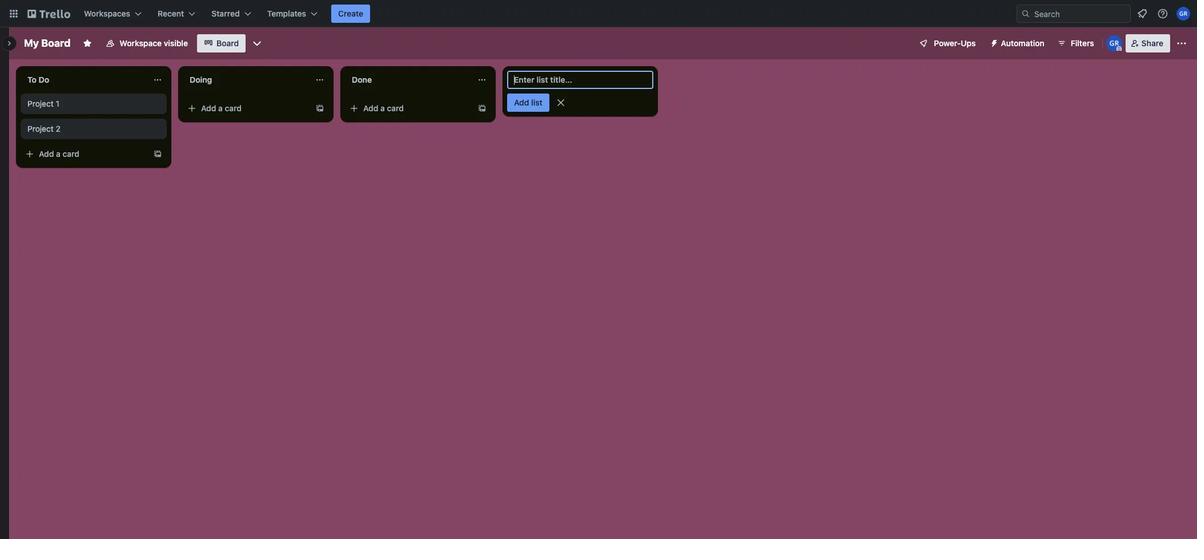 Task type: locate. For each thing, give the bounding box(es) containing it.
power-
[[934, 38, 961, 48]]

workspace visible button
[[99, 34, 195, 53]]

0 horizontal spatial a
[[56, 149, 60, 159]]

0 horizontal spatial card
[[63, 149, 79, 159]]

0 notifications image
[[1136, 7, 1149, 21]]

0 vertical spatial create from template… image
[[315, 104, 324, 113]]

1 horizontal spatial add a card button
[[183, 99, 311, 118]]

board
[[41, 37, 70, 49], [217, 38, 239, 48]]

a down doing text box
[[218, 103, 223, 113]]

primary element
[[0, 0, 1197, 27]]

a for doing
[[218, 103, 223, 113]]

search image
[[1021, 9, 1030, 18]]

1 horizontal spatial a
[[218, 103, 223, 113]]

add for doing
[[201, 103, 216, 113]]

add for to do
[[39, 149, 54, 159]]

2 horizontal spatial add a card
[[363, 103, 404, 113]]

Board name text field
[[18, 34, 76, 53]]

add for done
[[363, 103, 378, 113]]

greg robinson (gregrobinson96) image
[[1177, 7, 1190, 21], [1106, 35, 1122, 51]]

list
[[531, 98, 543, 107]]

filters
[[1071, 38, 1094, 48]]

automation
[[1001, 38, 1045, 48]]

a
[[218, 103, 223, 113], [380, 103, 385, 113], [56, 149, 60, 159]]

1 horizontal spatial add a card
[[201, 103, 242, 113]]

recent button
[[151, 5, 202, 23]]

add a card button down project 2 link on the top of the page
[[21, 145, 149, 163]]

1 vertical spatial create from template… image
[[153, 150, 162, 159]]

project left the "1"
[[27, 99, 54, 109]]

templates button
[[260, 5, 324, 23]]

create from template… image
[[315, 104, 324, 113], [153, 150, 162, 159]]

add a card
[[201, 103, 242, 113], [363, 103, 404, 113], [39, 149, 79, 159]]

1 horizontal spatial greg robinson (gregrobinson96) image
[[1177, 7, 1190, 21]]

0 horizontal spatial board
[[41, 37, 70, 49]]

do
[[39, 75, 49, 85]]

add a card for doing
[[201, 103, 242, 113]]

a for to do
[[56, 149, 60, 159]]

2
[[56, 124, 60, 134]]

card down doing text box
[[225, 103, 242, 113]]

greg robinson (gregrobinson96) image right the filters
[[1106, 35, 1122, 51]]

workspace
[[120, 38, 162, 48]]

add a card button for to do
[[21, 145, 149, 163]]

sm image
[[985, 34, 1001, 50]]

card
[[225, 103, 242, 113], [387, 103, 404, 113], [63, 149, 79, 159]]

add
[[514, 98, 529, 107], [201, 103, 216, 113], [363, 103, 378, 113], [39, 149, 54, 159]]

recent
[[158, 9, 184, 18]]

to
[[27, 75, 37, 85]]

greg robinson (gregrobinson96) image right the open information menu image
[[1177, 7, 1190, 21]]

a down 2
[[56, 149, 60, 159]]

2 horizontal spatial a
[[380, 103, 385, 113]]

1 project from the top
[[27, 99, 54, 109]]

workspaces button
[[77, 5, 149, 23]]

board left customize views icon
[[217, 38, 239, 48]]

project left 2
[[27, 124, 54, 134]]

0 vertical spatial project
[[27, 99, 54, 109]]

0 horizontal spatial add a card
[[39, 149, 79, 159]]

my
[[24, 37, 39, 49]]

Enter list title… text field
[[507, 71, 653, 89]]

project
[[27, 99, 54, 109], [27, 124, 54, 134]]

add inside button
[[514, 98, 529, 107]]

add a card down done
[[363, 103, 404, 113]]

1 horizontal spatial board
[[217, 38, 239, 48]]

1 horizontal spatial card
[[225, 103, 242, 113]]

1 horizontal spatial create from template… image
[[315, 104, 324, 113]]

0 horizontal spatial greg robinson (gregrobinson96) image
[[1106, 35, 1122, 51]]

0 vertical spatial greg robinson (gregrobinson96) image
[[1177, 7, 1190, 21]]

back to home image
[[27, 5, 70, 23]]

visible
[[164, 38, 188, 48]]

card down project 2 link on the top of the page
[[63, 149, 79, 159]]

1 vertical spatial project
[[27, 124, 54, 134]]

add down project 2
[[39, 149, 54, 159]]

0 horizontal spatial create from template… image
[[153, 150, 162, 159]]

Done text field
[[345, 71, 471, 89]]

add a card button down doing text box
[[183, 99, 311, 118]]

add a card button
[[183, 99, 311, 118], [345, 99, 473, 118], [21, 145, 149, 163]]

add down the doing
[[201, 103, 216, 113]]

add a card down 2
[[39, 149, 79, 159]]

add a card down the doing
[[201, 103, 242, 113]]

card down done text box on the left top
[[387, 103, 404, 113]]

add a card button down done text box on the left top
[[345, 99, 473, 118]]

power-ups button
[[911, 34, 983, 53]]

project for project 1
[[27, 99, 54, 109]]

2 horizontal spatial add a card button
[[345, 99, 473, 118]]

cancel list editing image
[[555, 97, 567, 109]]

a down done text box on the left top
[[380, 103, 385, 113]]

board right my
[[41, 37, 70, 49]]

0 horizontal spatial add a card button
[[21, 145, 149, 163]]

create from template… image
[[478, 104, 487, 113]]

add left list
[[514, 98, 529, 107]]

project 1 link
[[27, 98, 160, 110]]

add a card button for done
[[345, 99, 473, 118]]

add a card for to do
[[39, 149, 79, 159]]

2 project from the top
[[27, 124, 54, 134]]

card for to do
[[63, 149, 79, 159]]

2 horizontal spatial card
[[387, 103, 404, 113]]

add down done
[[363, 103, 378, 113]]



Task type: describe. For each thing, give the bounding box(es) containing it.
share
[[1142, 38, 1164, 48]]

To Do text field
[[21, 71, 146, 89]]

templates
[[267, 9, 306, 18]]

workspace visible
[[120, 38, 188, 48]]

project 2
[[27, 124, 60, 134]]

starred
[[212, 9, 240, 18]]

share button
[[1126, 34, 1170, 53]]

show menu image
[[1176, 38, 1188, 49]]

Search field
[[1030, 5, 1130, 22]]

done
[[352, 75, 372, 85]]

greg robinson (gregrobinson96) image inside primary element
[[1177, 7, 1190, 21]]

project 1
[[27, 99, 59, 109]]

filters button
[[1054, 34, 1098, 53]]

open information menu image
[[1157, 8, 1169, 19]]

add a card button for doing
[[183, 99, 311, 118]]

1 vertical spatial greg robinson (gregrobinson96) image
[[1106, 35, 1122, 51]]

a for done
[[380, 103, 385, 113]]

my board
[[24, 37, 70, 49]]

create
[[338, 9, 363, 18]]

to do
[[27, 75, 49, 85]]

automation button
[[985, 34, 1051, 53]]

starred button
[[205, 5, 258, 23]]

add list button
[[507, 94, 549, 112]]

board link
[[197, 34, 246, 53]]

create button
[[331, 5, 370, 23]]

project for project 2
[[27, 124, 54, 134]]

doing
[[190, 75, 212, 85]]

project 2 link
[[27, 123, 160, 135]]

workspaces
[[84, 9, 130, 18]]

add list
[[514, 98, 543, 107]]

card for doing
[[225, 103, 242, 113]]

power-ups
[[934, 38, 976, 48]]

switch to… image
[[8, 8, 19, 19]]

create from template… image for to do
[[153, 150, 162, 159]]

1
[[56, 99, 59, 109]]

card for done
[[387, 103, 404, 113]]

ups
[[961, 38, 976, 48]]

board inside text field
[[41, 37, 70, 49]]

customize views image
[[251, 38, 263, 49]]

star or unstar board image
[[83, 39, 92, 48]]

Doing text field
[[183, 71, 308, 89]]

this member is an admin of this board. image
[[1117, 46, 1122, 51]]

create from template… image for doing
[[315, 104, 324, 113]]

add a card for done
[[363, 103, 404, 113]]



Task type: vqa. For each thing, say whether or not it's contained in the screenshot.
project for Project 1
yes



